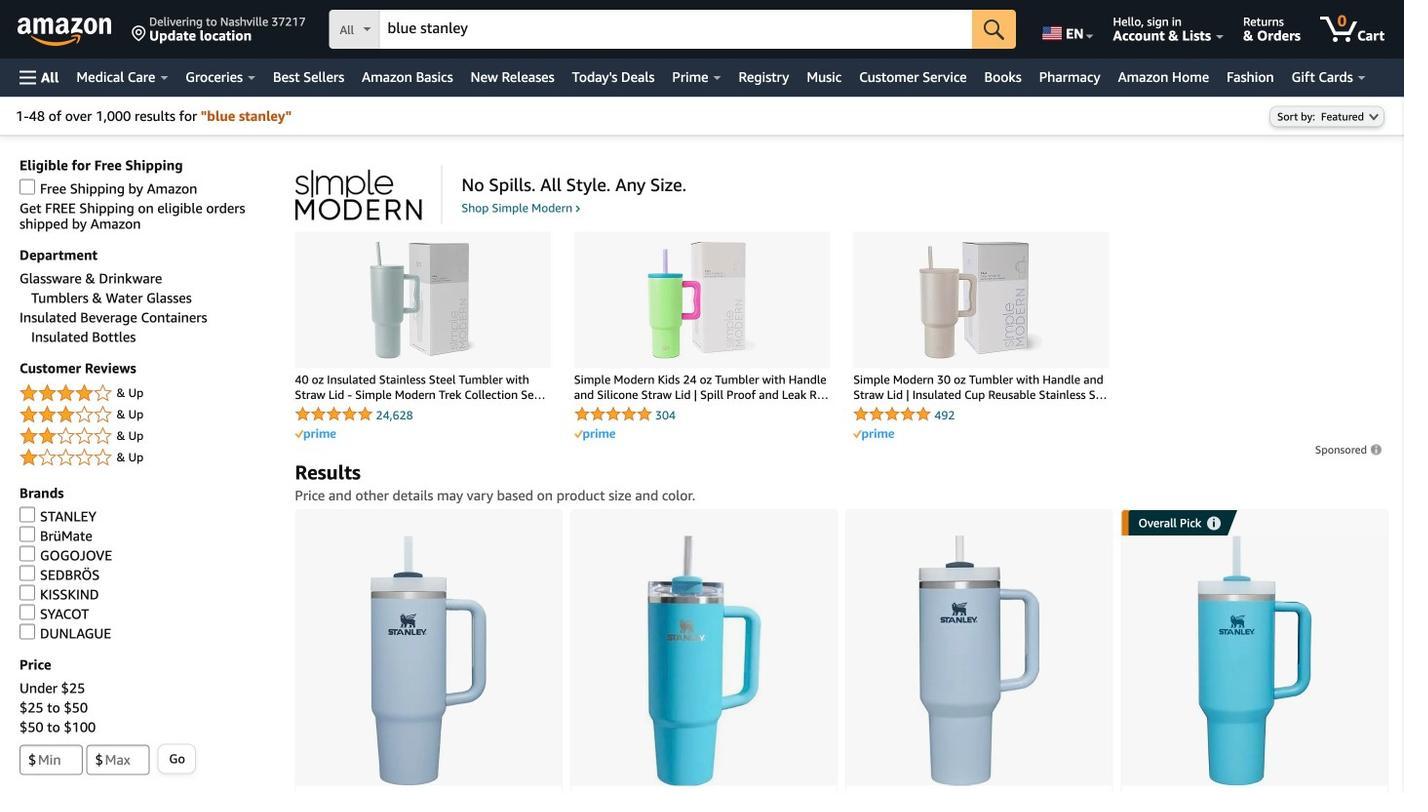 Task type: describe. For each thing, give the bounding box(es) containing it.
navigation navigation
[[0, 0, 1405, 97]]

simple modern kids 24 oz tumbler with handle and silicone straw lid | spill proof and leak resistant | reusable stainless steel bottle | gift for kids boys girls | trek collection | baja mix image
[[615, 241, 790, 358]]

eligible for prime. image
[[295, 429, 336, 441]]

1 star & up element
[[20, 446, 275, 470]]

40 oz insulated stainless steel tumbler with straw lid - simple modern trek collection sea glass sage image
[[335, 241, 511, 358]]

3 stars & up element
[[20, 403, 275, 427]]

simple modern 30 oz tumbler with handle and straw lid | insulated cup reusable stainless steel water bottle travel mug cupholder friendly | gifts for women men him her | trek collection | almond birch image
[[894, 241, 1070, 358]]

5 checkbox image from the top
[[20, 565, 35, 581]]

stanley 30 oz quencher chambray/blue with straw - h2.0 flowstate tumbler image
[[920, 535, 1040, 786]]

4 stars & up element
[[20, 382, 275, 405]]

none search field inside navigation navigation
[[329, 10, 1017, 51]]

eligible for prime. image for simple modern 30 oz tumbler with handle and straw lid | insulated cup reusable stainless steel water bottle travel mug cupholder friendly | gifts for women men him her | trek collection | almond birch 'image'
[[854, 429, 895, 441]]

2 checkbox image from the top
[[20, 507, 35, 522]]



Task type: locate. For each thing, give the bounding box(es) containing it.
7 checkbox image from the top
[[20, 624, 35, 639]]

0 horizontal spatial eligible for prime. image
[[574, 429, 615, 441]]

1 horizontal spatial eligible for prime. image
[[854, 429, 895, 441]]

stanley quencher h2.o flowstate™ tumbler 30oz chambray image
[[371, 535, 487, 786]]

6 checkbox image from the top
[[20, 585, 35, 600]]

eligible for prime. image
[[574, 429, 615, 441], [854, 429, 895, 441]]

None submit
[[973, 10, 1017, 49], [158, 745, 195, 773], [973, 10, 1017, 49], [158, 745, 195, 773]]

None search field
[[329, 10, 1017, 51]]

checkbox image
[[20, 604, 35, 620]]

1 checkbox image from the top
[[20, 179, 35, 195]]

2 stars & up element
[[20, 425, 275, 448]]

checkbox image
[[20, 179, 35, 195], [20, 507, 35, 522], [20, 526, 35, 542], [20, 546, 35, 561], [20, 565, 35, 581], [20, 585, 35, 600], [20, 624, 35, 639]]

Search Amazon text field
[[380, 11, 973, 48]]

1 eligible for prime. image from the left
[[574, 429, 615, 441]]

2 eligible for prime. image from the left
[[854, 429, 895, 441]]

amazon image
[[18, 18, 112, 47]]

Min text field
[[20, 745, 83, 775]]

4 checkbox image from the top
[[20, 546, 35, 561]]

stanley 30 oz stainless steel h2.0 flowstate quencher tumbler perspective blue image
[[646, 535, 763, 786]]

Max text field
[[87, 745, 150, 775]]

eligible for prime. image for simple modern kids 24 oz tumbler with handle and silicone straw lid | spill proof and leak resistant | reusable stainless steel bottle | gift for kids boys girls | trek collection | baja mix
[[574, 429, 615, 441]]

3 checkbox image from the top
[[20, 526, 35, 542]]

dropdown image
[[1370, 113, 1379, 120]]

stanley quencher h2.0 flowstate stainless steel vacuum insulated tumbler with lid and straw for water, iced tea or coffee image
[[1198, 535, 1313, 786]]



Task type: vqa. For each thing, say whether or not it's contained in the screenshot.
$26.25
no



